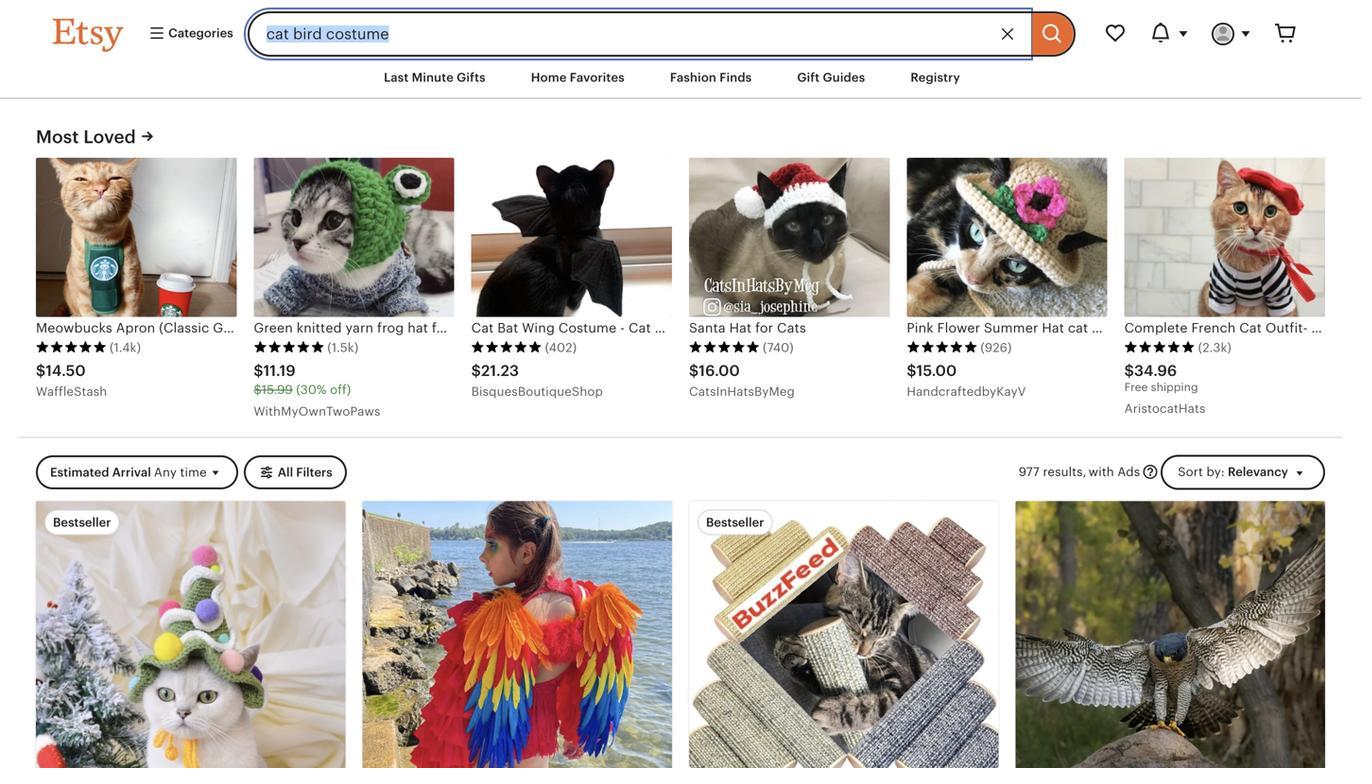 Task type: locate. For each thing, give the bounding box(es) containing it.
$
[[36, 363, 46, 380], [254, 363, 263, 380], [471, 363, 481, 380], [689, 363, 699, 380], [907, 363, 917, 380], [1125, 363, 1135, 380], [254, 383, 262, 397]]

peregrine falcon image
[[1016, 502, 1326, 769]]

estimated arrival any time
[[50, 466, 207, 480]]

- right the costume
[[620, 321, 625, 336]]

34.96
[[1135, 363, 1178, 380]]

1 5 out of 5 stars image from the left
[[36, 341, 107, 354]]

(classic
[[159, 321, 209, 336]]

fashion finds
[[670, 70, 752, 85]]

last
[[384, 70, 409, 85]]

filters
[[296, 466, 333, 480]]

product video element
[[689, 502, 999, 769], [1016, 502, 1326, 769]]

$ inside $ 14.50 wafflestash
[[36, 363, 46, 380]]

ads
[[1118, 465, 1141, 479]]

14.50
[[46, 363, 86, 380]]

aristocathats
[[1125, 402, 1206, 416]]

5 out of 5 stars image for 16.00
[[689, 341, 760, 354]]

1 horizontal spatial product video element
[[1016, 502, 1326, 769]]

977
[[1019, 465, 1040, 479]]

cat
[[471, 321, 494, 336], [629, 321, 651, 336]]

categories banner
[[19, 0, 1343, 57]]

1 horizontal spatial cat
[[629, 321, 651, 336]]

None search field
[[247, 11, 1076, 57]]

2 bestseller link from the left
[[689, 502, 999, 769]]

1 horizontal spatial -
[[777, 321, 782, 336]]

$ left (30%
[[254, 383, 262, 397]]

- right 'for'
[[777, 321, 782, 336]]

2 cat from the left
[[629, 321, 651, 336]]

$ up free
[[1125, 363, 1135, 380]]

cat left bat
[[471, 321, 494, 336]]

(2.3k)
[[1199, 341, 1232, 355]]

green)
[[213, 321, 257, 336]]

0 horizontal spatial bestseller link
[[36, 502, 346, 769]]

santa hat for cats image
[[689, 158, 890, 317]]

cat left apparel at the top
[[629, 321, 651, 336]]

$ for 14.50
[[36, 363, 46, 380]]

$ up bisquesboutiqueshop
[[471, 363, 481, 380]]

Search for anything text field
[[247, 11, 1030, 57]]

relevancy
[[1228, 465, 1289, 479]]

5 out of 5 stars image up the 34.96
[[1125, 341, 1196, 354]]

$ inside $ 16.00 catsinhatsbymeg
[[689, 363, 699, 380]]

meowbucks apron (classic green) image
[[36, 158, 237, 317]]

$ for 16.00
[[689, 363, 699, 380]]

$ 11.19 $ 15.99 (30% off) withmyowntwopaws
[[254, 363, 381, 419]]

5 out of 5 stars image down "meowbucks" on the top of the page
[[36, 341, 107, 354]]

$ up wafflestash in the left of the page
[[36, 363, 46, 380]]

0 horizontal spatial -
[[620, 321, 625, 336]]

pet
[[786, 321, 806, 336]]

wafflestash
[[36, 385, 107, 399]]

meowbucks apron (classic green)
[[36, 321, 257, 336]]

last minute gifts
[[384, 70, 486, 85]]

5 out of 5 stars image down bat
[[471, 341, 542, 354]]

5 out of 5 stars image down /
[[689, 341, 760, 354]]

guides
[[823, 70, 865, 85]]

most
[[36, 126, 79, 147]]

wing
[[522, 321, 555, 336]]

-
[[620, 321, 625, 336], [777, 321, 782, 336]]

0 horizontal spatial cat
[[471, 321, 494, 336]]

categories button
[[134, 17, 242, 51]]

favorites
[[570, 70, 625, 85]]

3 5 out of 5 stars image from the left
[[471, 341, 542, 354]]

$ inside $ 21.23 bisquesboutiqueshop
[[471, 363, 481, 380]]

all filters button
[[244, 456, 347, 490]]

costume
[[559, 321, 617, 336]]

fashion finds link
[[656, 61, 766, 95]]

bat
[[498, 321, 519, 336]]

$ 16.00 catsinhatsbymeg
[[689, 363, 795, 399]]

1 product video element from the left
[[689, 502, 999, 769]]

clothing
[[718, 321, 774, 336]]

$ 34.96 free shipping aristocathats
[[1125, 363, 1206, 416]]

1 horizontal spatial bestseller link
[[689, 502, 999, 769]]

5 out of 5 stars image up 11.19
[[254, 341, 325, 354]]

5 out of 5 stars image
[[36, 341, 107, 354], [254, 341, 325, 354], [471, 341, 542, 354], [689, 341, 760, 354], [907, 341, 978, 354], [1125, 341, 1196, 354]]

5 5 out of 5 stars image from the left
[[907, 341, 978, 354]]

menu bar
[[19, 57, 1343, 99]]

home favorites link
[[517, 61, 639, 95]]

apparel
[[655, 321, 705, 336]]

(402)
[[545, 341, 577, 355]]

$ inside $ 34.96 free shipping aristocathats
[[1125, 363, 1135, 380]]

$ for 15.00
[[907, 363, 917, 380]]

bestseller
[[53, 516, 111, 530], [706, 516, 764, 530]]

5 out of 5 stars image up '15.00'
[[907, 341, 978, 354]]

santa
[[689, 321, 726, 336]]

apron
[[116, 321, 155, 336]]

product video element for peregrine falcon image
[[1016, 502, 1326, 769]]

santa hat for cats
[[689, 321, 806, 336]]

(1.5k)
[[327, 341, 359, 355]]

2 product video element from the left
[[1016, 502, 1326, 769]]

$ up the handcraftedbykayv
[[907, 363, 917, 380]]

5 out of 5 stars image for 11.19
[[254, 341, 325, 354]]

1 horizontal spatial bestseller
[[706, 516, 764, 530]]

gift guides link
[[783, 61, 880, 95]]

$ up 15.99
[[254, 363, 263, 380]]

4 5 out of 5 stars image from the left
[[689, 341, 760, 354]]

handcraftedbykayv
[[907, 385, 1026, 399]]

977 results,
[[1019, 465, 1087, 479]]

$ inside "$ 15.00 handcraftedbykayv"
[[907, 363, 917, 380]]

1 cat from the left
[[471, 321, 494, 336]]

(926)
[[981, 341, 1012, 355]]

0 horizontal spatial product video element
[[689, 502, 999, 769]]

all filters
[[278, 466, 333, 480]]

(740)
[[763, 341, 794, 355]]

gift guides
[[797, 70, 865, 85]]

2 5 out of 5 stars image from the left
[[254, 341, 325, 354]]

by:
[[1207, 465, 1225, 479]]

bestseller link
[[36, 502, 346, 769], [689, 502, 999, 769]]

gifts
[[457, 70, 486, 85]]

arrival
[[112, 466, 151, 480]]

gift
[[797, 70, 820, 85]]

(30%
[[296, 383, 327, 397]]

green knitted yarn frog hat for cat or samll animal small and medium (cat accessories, small animal accessories, cat gifts yarn, cat hat) image
[[254, 158, 454, 317]]

loved
[[83, 126, 136, 147]]

0 horizontal spatial bestseller
[[53, 516, 111, 530]]

with
[[1089, 465, 1115, 479]]

$ down santa
[[689, 363, 699, 380]]

complete french cat outfit- cat beret, ascot and striped shirt pet outfit -- free shipping image
[[1125, 158, 1326, 317]]

$ 14.50 wafflestash
[[36, 363, 107, 399]]



Task type: vqa. For each thing, say whether or not it's contained in the screenshot.
U
no



Task type: describe. For each thing, give the bounding box(es) containing it.
most loved link
[[36, 124, 157, 149]]

fashion
[[670, 70, 717, 85]]

$ for 11.19
[[254, 363, 263, 380]]

home favorites
[[531, 70, 625, 85]]

results,
[[1043, 465, 1087, 479]]

time
[[180, 466, 207, 480]]

last minute gifts link
[[370, 61, 500, 95]]

5 out of 5 stars image for 21.23
[[471, 341, 542, 354]]

minute
[[412, 70, 454, 85]]

cat bat wing costume - cat apparel / clothing - pet
[[471, 321, 806, 336]]

rainbow macaw costume feather wings, tropical bird wings for adults teens children, halloween bird accessory, cosplay feather wings zucker® image
[[363, 502, 672, 769]]

1 - from the left
[[620, 321, 625, 336]]

(1.4k)
[[110, 341, 141, 355]]

meowbucks
[[36, 321, 112, 336]]

estimated
[[50, 466, 109, 480]]

home
[[531, 70, 567, 85]]

11.19
[[263, 363, 296, 380]]

5 out of 5 stars image for 14.50
[[36, 341, 107, 354]]

1 bestseller link from the left
[[36, 502, 346, 769]]

$ for 21.23
[[471, 363, 481, 380]]

2 bestseller from the left
[[706, 516, 764, 530]]

kicker/scratcher toy, with organic catnip, silvervine and valerian root. it's the original scratch, jingle and roll ultimate cat toy. image
[[689, 502, 999, 769]]

categories
[[165, 26, 233, 40]]

2 - from the left
[[777, 321, 782, 336]]

cats
[[777, 321, 806, 336]]

registry
[[911, 70, 961, 85]]

with ads
[[1089, 465, 1141, 479]]

shipping
[[1151, 381, 1199, 394]]

1 bestseller from the left
[[53, 516, 111, 530]]

catsinhatsbymeg
[[689, 385, 795, 399]]

$ 15.00 handcraftedbykayv
[[907, 363, 1026, 399]]

free
[[1125, 381, 1148, 394]]

$ 21.23 bisquesboutiqueshop
[[471, 363, 603, 399]]

menu bar containing last minute gifts
[[19, 57, 1343, 99]]

finds
[[720, 70, 752, 85]]

16.00
[[699, 363, 740, 380]]

cat bat wing costume - cat apparel / clothing - pet image
[[471, 158, 672, 317]]

any
[[154, 466, 177, 480]]

5 out of 5 stars image for 15.00
[[907, 341, 978, 354]]

15.00
[[917, 363, 957, 380]]

$ for 34.96
[[1125, 363, 1135, 380]]

all
[[278, 466, 293, 480]]

/
[[709, 321, 714, 336]]

withmyowntwopaws
[[254, 405, 381, 419]]

most loved
[[36, 126, 136, 147]]

pink flower summer hat cat hats cat costumes cat accessories cat clothing pet supplies pet clothings pet costumes image
[[907, 158, 1108, 317]]

none search field inside categories "banner"
[[247, 11, 1076, 57]]

off)
[[330, 383, 351, 397]]

registry link
[[897, 61, 975, 95]]

festive spinning christmas tree pet hat - magical holiday wear for pets! image
[[36, 502, 346, 769]]

product video element for "kicker/scratcher toy, with organic catnip, silvervine and valerian root. it's the original scratch, jingle and roll ultimate cat toy." image
[[689, 502, 999, 769]]

6 5 out of 5 stars image from the left
[[1125, 341, 1196, 354]]

bisquesboutiqueshop
[[471, 385, 603, 399]]

15.99
[[262, 383, 293, 397]]

for
[[756, 321, 774, 336]]

21.23
[[481, 363, 519, 380]]

sort
[[1178, 465, 1204, 479]]

hat
[[730, 321, 752, 336]]

sort by: relevancy
[[1178, 465, 1289, 479]]



